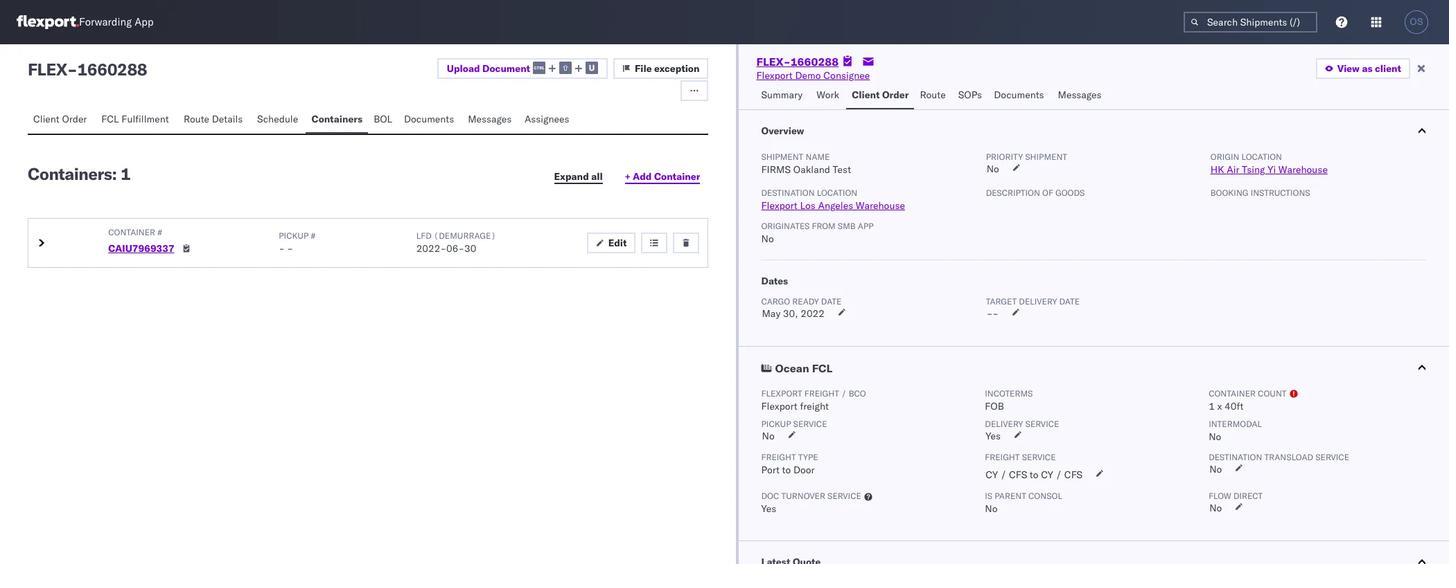 Task type: locate. For each thing, give the bounding box(es) containing it.
1 vertical spatial messages
[[468, 113, 512, 125]]

1 horizontal spatial destination
[[1209, 453, 1263, 463]]

container up caiu7969337 button
[[108, 227, 155, 238]]

dates
[[761, 275, 788, 288]]

freight up port
[[761, 453, 796, 463]]

container inside + add container button
[[654, 171, 700, 183]]

1 vertical spatial destination
[[1209, 453, 1263, 463]]

fcl
[[101, 113, 119, 125], [812, 362, 833, 376]]

order left route button
[[882, 89, 909, 101]]

work button
[[811, 82, 847, 110]]

1 horizontal spatial app
[[858, 221, 874, 232]]

flex-1660288
[[757, 55, 839, 69]]

may
[[762, 308, 781, 320]]

destination down intermodal no
[[1209, 453, 1263, 463]]

#
[[157, 227, 162, 238], [311, 231, 315, 241]]

documents button right "sops"
[[989, 82, 1053, 110]]

cy
[[986, 469, 998, 482], [1041, 469, 1054, 482]]

warehouse inside origin location hk air tsing yi warehouse
[[1279, 164, 1328, 176]]

1 horizontal spatial client
[[852, 89, 880, 101]]

1 horizontal spatial /
[[1001, 469, 1007, 482]]

1660288 down forwarding app
[[77, 59, 147, 80]]

order down the 'flex - 1660288'
[[62, 113, 87, 125]]

sops
[[959, 89, 982, 101]]

1 vertical spatial pickup
[[761, 419, 791, 430]]

1 horizontal spatial cy
[[1041, 469, 1054, 482]]

documents right bol button
[[404, 113, 454, 125]]

date right delivery
[[1060, 297, 1080, 307]]

1 vertical spatial route
[[184, 113, 209, 125]]

fcl left fulfillment
[[101, 113, 119, 125]]

0 vertical spatial order
[[882, 89, 909, 101]]

0 horizontal spatial fcl
[[101, 113, 119, 125]]

destination up los in the right of the page
[[761, 188, 815, 198]]

0 horizontal spatial cy
[[986, 469, 998, 482]]

messages up 'overview' button
[[1058, 89, 1102, 101]]

1 horizontal spatial #
[[311, 231, 315, 241]]

location inside origin location hk air tsing yi warehouse
[[1242, 152, 1282, 162]]

consol
[[1029, 491, 1063, 502]]

route for route
[[920, 89, 946, 101]]

/ up the parent
[[1001, 469, 1007, 482]]

1 vertical spatial 1
[[1209, 401, 1215, 413]]

no inside intermodal no
[[1209, 431, 1222, 444]]

1 left x
[[1209, 401, 1215, 413]]

1 vertical spatial yes
[[761, 503, 777, 516]]

0 horizontal spatial client order
[[33, 113, 87, 125]]

documents right sops button
[[994, 89, 1044, 101]]

client down flex
[[33, 113, 59, 125]]

summary
[[761, 89, 803, 101]]

client order button
[[847, 82, 915, 110], [28, 107, 96, 134]]

1 horizontal spatial freight
[[985, 453, 1020, 463]]

1 horizontal spatial route
[[920, 89, 946, 101]]

booking instructions
[[1211, 188, 1311, 198]]

+ add container
[[625, 171, 700, 183]]

0 vertical spatial destination
[[761, 188, 815, 198]]

0 horizontal spatial #
[[157, 227, 162, 238]]

client order down flex
[[33, 113, 87, 125]]

date
[[821, 297, 842, 307], [1060, 297, 1080, 307]]

freight inside the freight type port to door
[[761, 453, 796, 463]]

as
[[1362, 62, 1373, 75]]

date up the 2022
[[821, 297, 842, 307]]

0 horizontal spatial messages
[[468, 113, 512, 125]]

no up flow
[[1210, 464, 1222, 476]]

no down pickup service
[[762, 430, 775, 443]]

0 horizontal spatial client
[[33, 113, 59, 125]]

tsing
[[1242, 164, 1266, 176]]

date for --
[[1060, 297, 1080, 307]]

messages button up 'overview' button
[[1053, 82, 1109, 110]]

view as client
[[1338, 62, 1402, 75]]

1 horizontal spatial client order
[[852, 89, 909, 101]]

yes down delivery
[[986, 430, 1001, 443]]

x
[[1218, 401, 1222, 413]]

1 horizontal spatial location
[[1242, 152, 1282, 162]]

1 horizontal spatial to
[[1030, 469, 1039, 482]]

upload document
[[447, 62, 530, 75]]

hk
[[1211, 164, 1225, 176]]

count
[[1258, 389, 1287, 399]]

0 horizontal spatial location
[[817, 188, 858, 198]]

Search Shipments (/) text field
[[1184, 12, 1318, 33]]

exception
[[654, 62, 700, 75]]

0 horizontal spatial order
[[62, 113, 87, 125]]

# inside pickup # - -
[[311, 231, 315, 241]]

/ left bco
[[842, 389, 847, 399]]

0 vertical spatial documents
[[994, 89, 1044, 101]]

flexport
[[757, 69, 793, 82], [761, 200, 798, 212], [761, 389, 802, 399], [761, 401, 798, 413]]

no down is at right bottom
[[985, 503, 998, 516]]

client order for left client order "button"
[[33, 113, 87, 125]]

0 vertical spatial yes
[[986, 430, 1001, 443]]

no inside originates from smb app no
[[761, 233, 774, 245]]

turnover
[[782, 491, 826, 502]]

yes down doc
[[761, 503, 777, 516]]

warehouse
[[1279, 164, 1328, 176], [856, 200, 905, 212]]

0 vertical spatial freight
[[805, 389, 839, 399]]

0 vertical spatial fcl
[[101, 113, 119, 125]]

0 horizontal spatial 1660288
[[77, 59, 147, 80]]

port
[[761, 464, 780, 477]]

40ft
[[1225, 401, 1244, 413]]

freight up pickup service
[[800, 401, 829, 413]]

0 horizontal spatial date
[[821, 297, 842, 307]]

schedule button
[[252, 107, 306, 134]]

0 horizontal spatial cfs
[[1009, 469, 1027, 482]]

0 horizontal spatial warehouse
[[856, 200, 905, 212]]

container for container count
[[1209, 389, 1256, 399]]

1660288 up 'flexport demo consignee'
[[791, 55, 839, 69]]

container right add
[[654, 171, 700, 183]]

flex-1660288 link
[[757, 55, 839, 69]]

door
[[794, 464, 815, 477]]

1 horizontal spatial messages
[[1058, 89, 1102, 101]]

location inside destination location flexport los angeles warehouse
[[817, 188, 858, 198]]

fcl right the ocean
[[812, 362, 833, 376]]

freight for freight service
[[985, 453, 1020, 463]]

0 horizontal spatial route
[[184, 113, 209, 125]]

edit
[[608, 237, 627, 250]]

file exception button
[[614, 58, 709, 79], [614, 58, 709, 79]]

route left "sops"
[[920, 89, 946, 101]]

demo
[[795, 69, 821, 82]]

0 horizontal spatial container
[[108, 227, 155, 238]]

order for right client order "button"
[[882, 89, 909, 101]]

1 horizontal spatial fcl
[[812, 362, 833, 376]]

location up hk air tsing yi warehouse link
[[1242, 152, 1282, 162]]

oakland
[[793, 164, 830, 176]]

route left details
[[184, 113, 209, 125]]

0 vertical spatial messages
[[1058, 89, 1102, 101]]

no down intermodal at right
[[1209, 431, 1222, 444]]

add
[[633, 171, 652, 183]]

1 freight from the left
[[761, 453, 796, 463]]

client order button down consignee
[[847, 82, 915, 110]]

1 horizontal spatial container
[[654, 171, 700, 183]]

0 vertical spatial pickup
[[279, 231, 309, 241]]

1 horizontal spatial date
[[1060, 297, 1080, 307]]

name
[[806, 152, 830, 162]]

1 horizontal spatial cfs
[[1065, 469, 1083, 482]]

freight down 'ocean fcl' on the right bottom
[[805, 389, 839, 399]]

1 right 'containers:'
[[121, 164, 131, 184]]

app right forwarding
[[135, 16, 154, 29]]

to right port
[[782, 464, 791, 477]]

route inside 'route details' button
[[184, 113, 209, 125]]

warehouse right yi
[[1279, 164, 1328, 176]]

route inside route button
[[920, 89, 946, 101]]

1 vertical spatial app
[[858, 221, 874, 232]]

location for tsing
[[1242, 152, 1282, 162]]

30
[[465, 243, 477, 255]]

0 horizontal spatial to
[[782, 464, 791, 477]]

2 horizontal spatial container
[[1209, 389, 1256, 399]]

container #
[[108, 227, 162, 238]]

shipment
[[1025, 152, 1068, 162]]

to inside the freight type port to door
[[782, 464, 791, 477]]

1 vertical spatial container
[[108, 227, 155, 238]]

direct
[[1234, 491, 1263, 502]]

0 horizontal spatial destination
[[761, 188, 815, 198]]

client order button down flex
[[28, 107, 96, 134]]

2 freight from the left
[[985, 453, 1020, 463]]

cargo
[[761, 297, 790, 307]]

freight down delivery
[[985, 453, 1020, 463]]

upload document button
[[437, 58, 608, 79]]

fcl inside "button"
[[101, 113, 119, 125]]

0 horizontal spatial documents
[[404, 113, 454, 125]]

los
[[800, 200, 816, 212]]

is
[[985, 491, 993, 502]]

originates
[[761, 221, 810, 232]]

0 vertical spatial client
[[852, 89, 880, 101]]

location up angeles
[[817, 188, 858, 198]]

route details
[[184, 113, 243, 125]]

flexport demo consignee link
[[757, 69, 870, 82]]

pickup inside pickup # - -
[[279, 231, 309, 241]]

ocean
[[775, 362, 809, 376]]

documents button right bol
[[399, 107, 463, 134]]

0 horizontal spatial yes
[[761, 503, 777, 516]]

fulfillment
[[122, 113, 169, 125]]

0 vertical spatial client order
[[852, 89, 909, 101]]

0 vertical spatial route
[[920, 89, 946, 101]]

freight
[[761, 453, 796, 463], [985, 453, 1020, 463]]

0 vertical spatial app
[[135, 16, 154, 29]]

intermodal no
[[1209, 419, 1262, 444]]

flexport up originates
[[761, 200, 798, 212]]

2 vertical spatial container
[[1209, 389, 1256, 399]]

2 date from the left
[[1060, 297, 1080, 307]]

app inside originates from smb app no
[[858, 221, 874, 232]]

0 horizontal spatial pickup
[[279, 231, 309, 241]]

cy up is at right bottom
[[986, 469, 998, 482]]

target delivery date
[[986, 297, 1080, 307]]

to down service
[[1030, 469, 1039, 482]]

priority shipment
[[986, 152, 1068, 162]]

1 vertical spatial location
[[817, 188, 858, 198]]

messages down upload document
[[468, 113, 512, 125]]

flexport. image
[[17, 15, 79, 29]]

1 horizontal spatial yes
[[986, 430, 1001, 443]]

1 vertical spatial freight
[[800, 401, 829, 413]]

flexport down the ocean
[[761, 389, 802, 399]]

/ up consol
[[1056, 469, 1062, 482]]

of
[[1043, 188, 1054, 198]]

flex - 1660288
[[28, 59, 147, 80]]

0 horizontal spatial /
[[842, 389, 847, 399]]

0 vertical spatial container
[[654, 171, 700, 183]]

documents
[[994, 89, 1044, 101], [404, 113, 454, 125]]

to for door
[[782, 464, 791, 477]]

originates from smb app no
[[761, 221, 874, 245]]

container count
[[1209, 389, 1287, 399]]

container up '40ft'
[[1209, 389, 1256, 399]]

client order down consignee
[[852, 89, 909, 101]]

destination location flexport los angeles warehouse
[[761, 188, 905, 212]]

service
[[1022, 453, 1056, 463]]

1 horizontal spatial warehouse
[[1279, 164, 1328, 176]]

1 vertical spatial order
[[62, 113, 87, 125]]

1 vertical spatial fcl
[[812, 362, 833, 376]]

1 vertical spatial client
[[33, 113, 59, 125]]

warehouse inside destination location flexport los angeles warehouse
[[856, 200, 905, 212]]

1 cy from the left
[[986, 469, 998, 482]]

bco
[[849, 389, 866, 399]]

messages button down upload document
[[463, 107, 519, 134]]

destination inside destination location flexport los angeles warehouse
[[761, 188, 815, 198]]

1 vertical spatial warehouse
[[856, 200, 905, 212]]

1 horizontal spatial documents button
[[989, 82, 1053, 110]]

0 horizontal spatial app
[[135, 16, 154, 29]]

order
[[882, 89, 909, 101], [62, 113, 87, 125]]

0 vertical spatial location
[[1242, 152, 1282, 162]]

hk air tsing yi warehouse link
[[1211, 164, 1328, 176]]

container for container #
[[108, 227, 155, 238]]

bol
[[374, 113, 392, 125]]

client down consignee
[[852, 89, 880, 101]]

flexport down flex-
[[757, 69, 793, 82]]

1 horizontal spatial pickup
[[761, 419, 791, 430]]

1 date from the left
[[821, 297, 842, 307]]

no down originates
[[761, 233, 774, 245]]

service right turnover
[[828, 491, 862, 502]]

0 vertical spatial 1
[[121, 164, 131, 184]]

app right smb at right
[[858, 221, 874, 232]]

yes
[[986, 430, 1001, 443], [761, 503, 777, 516]]

30,
[[783, 308, 798, 320]]

delivery
[[1019, 297, 1057, 307]]

warehouse right angeles
[[856, 200, 905, 212]]

doc
[[761, 491, 779, 502]]

1660288
[[791, 55, 839, 69], [77, 59, 147, 80]]

1 vertical spatial client order
[[33, 113, 87, 125]]

shipment
[[761, 152, 804, 162]]

pickup
[[279, 231, 309, 241], [761, 419, 791, 430]]

service down flexport freight / bco flexport freight
[[793, 419, 827, 430]]

0 horizontal spatial freight
[[761, 453, 796, 463]]

client order for right client order "button"
[[852, 89, 909, 101]]

cy down service
[[1041, 469, 1054, 482]]

1 horizontal spatial messages button
[[1053, 82, 1109, 110]]

1 horizontal spatial order
[[882, 89, 909, 101]]

0 vertical spatial warehouse
[[1279, 164, 1328, 176]]



Task type: describe. For each thing, give the bounding box(es) containing it.
air
[[1227, 164, 1240, 176]]

fob
[[985, 401, 1004, 413]]

# for container #
[[157, 227, 162, 238]]

caiu7969337 button
[[108, 243, 174, 255]]

client for right client order "button"
[[852, 89, 880, 101]]

containers button
[[306, 107, 368, 134]]

expand all
[[554, 171, 603, 183]]

messages for leftmost messages button
[[468, 113, 512, 125]]

cy / cfs to cy / cfs
[[986, 469, 1083, 482]]

booking
[[1211, 188, 1249, 198]]

1 x 40ft
[[1209, 401, 1244, 413]]

sops button
[[953, 82, 989, 110]]

shipment name firms oakland test
[[761, 152, 851, 176]]

assignees button
[[519, 107, 578, 134]]

# for pickup # - -
[[311, 231, 315, 241]]

doc turnover service
[[761, 491, 862, 502]]

2 cy from the left
[[1041, 469, 1054, 482]]

freight service
[[985, 453, 1056, 463]]

service right transload
[[1316, 453, 1350, 463]]

description of goods
[[986, 188, 1085, 198]]

ocean fcl
[[775, 362, 833, 376]]

0 horizontal spatial messages button
[[463, 107, 519, 134]]

destination for flexport
[[761, 188, 815, 198]]

--
[[987, 308, 999, 320]]

lfd (demurrage) 2022-06-30
[[416, 231, 496, 255]]

order for left client order "button"
[[62, 113, 87, 125]]

details
[[212, 113, 243, 125]]

firms
[[761, 164, 791, 176]]

containers: 1
[[28, 164, 131, 184]]

destination transload service
[[1209, 453, 1350, 463]]

1 horizontal spatial client order button
[[847, 82, 915, 110]]

messages for right messages button
[[1058, 89, 1102, 101]]

parent
[[995, 491, 1027, 502]]

2 cfs from the left
[[1065, 469, 1083, 482]]

overview button
[[739, 110, 1449, 152]]

destination for service
[[1209, 453, 1263, 463]]

ocean fcl button
[[739, 347, 1449, 389]]

upload
[[447, 62, 480, 75]]

containers:
[[28, 164, 117, 184]]

is parent consol no
[[985, 491, 1063, 516]]

pickup for pickup # - -
[[279, 231, 309, 241]]

assignees
[[525, 113, 569, 125]]

goods
[[1056, 188, 1085, 198]]

fcl fulfillment
[[101, 113, 169, 125]]

to for cy
[[1030, 469, 1039, 482]]

delivery
[[985, 419, 1023, 430]]

may 30, 2022
[[762, 308, 825, 320]]

location for angeles
[[817, 188, 858, 198]]

client
[[1375, 62, 1402, 75]]

1 horizontal spatial documents
[[994, 89, 1044, 101]]

flex-
[[757, 55, 791, 69]]

all
[[591, 171, 603, 183]]

incoterms
[[985, 389, 1033, 399]]

pickup service
[[761, 419, 827, 430]]

work
[[817, 89, 840, 101]]

freight type port to door
[[761, 453, 818, 477]]

expand all button
[[546, 167, 611, 188]]

edit button
[[587, 233, 636, 254]]

route button
[[915, 82, 953, 110]]

forwarding app
[[79, 16, 154, 29]]

0 horizontal spatial 1
[[121, 164, 131, 184]]

incoterms fob
[[985, 389, 1033, 413]]

no down the priority
[[987, 163, 1000, 175]]

document
[[482, 62, 530, 75]]

service up service
[[1026, 419, 1060, 430]]

summary button
[[756, 82, 811, 110]]

route details button
[[178, 107, 252, 134]]

lfd
[[416, 231, 432, 241]]

flex
[[28, 59, 67, 80]]

file exception
[[635, 62, 700, 75]]

(demurrage)
[[434, 231, 496, 241]]

0 horizontal spatial documents button
[[399, 107, 463, 134]]

pickup # - -
[[279, 231, 315, 255]]

overview
[[761, 125, 804, 137]]

route for route details
[[184, 113, 209, 125]]

/ inside flexport freight / bco flexport freight
[[842, 389, 847, 399]]

flexport inside destination location flexport los angeles warehouse
[[761, 200, 798, 212]]

+
[[625, 171, 631, 183]]

flexport demo consignee
[[757, 69, 870, 82]]

+ add container button
[[617, 167, 709, 188]]

file
[[635, 62, 652, 75]]

delivery service
[[985, 419, 1060, 430]]

consignee
[[824, 69, 870, 82]]

cargo ready date
[[761, 297, 842, 307]]

pickup for pickup service
[[761, 419, 791, 430]]

1 vertical spatial documents
[[404, 113, 454, 125]]

1 horizontal spatial 1
[[1209, 401, 1215, 413]]

flow
[[1209, 491, 1232, 502]]

view as client button
[[1316, 58, 1411, 79]]

priority
[[986, 152, 1023, 162]]

transload
[[1265, 453, 1314, 463]]

1 horizontal spatial 1660288
[[791, 55, 839, 69]]

freight for freight type port to door
[[761, 453, 796, 463]]

2 horizontal spatial /
[[1056, 469, 1062, 482]]

angeles
[[818, 200, 853, 212]]

no down flow
[[1210, 503, 1222, 515]]

2022
[[801, 308, 825, 320]]

date for may 30, 2022
[[821, 297, 842, 307]]

fcl inside button
[[812, 362, 833, 376]]

expand
[[554, 171, 589, 183]]

client for left client order "button"
[[33, 113, 59, 125]]

os
[[1410, 17, 1424, 27]]

06-
[[446, 243, 465, 255]]

yi
[[1268, 164, 1276, 176]]

1 cfs from the left
[[1009, 469, 1027, 482]]

intermodal
[[1209, 419, 1262, 430]]

flexport up pickup service
[[761, 401, 798, 413]]

0 horizontal spatial client order button
[[28, 107, 96, 134]]

caiu7969337
[[108, 243, 174, 255]]

schedule
[[257, 113, 298, 125]]

flow direct
[[1209, 491, 1263, 502]]

no inside is parent consol no
[[985, 503, 998, 516]]



Task type: vqa. For each thing, say whether or not it's contained in the screenshot.


